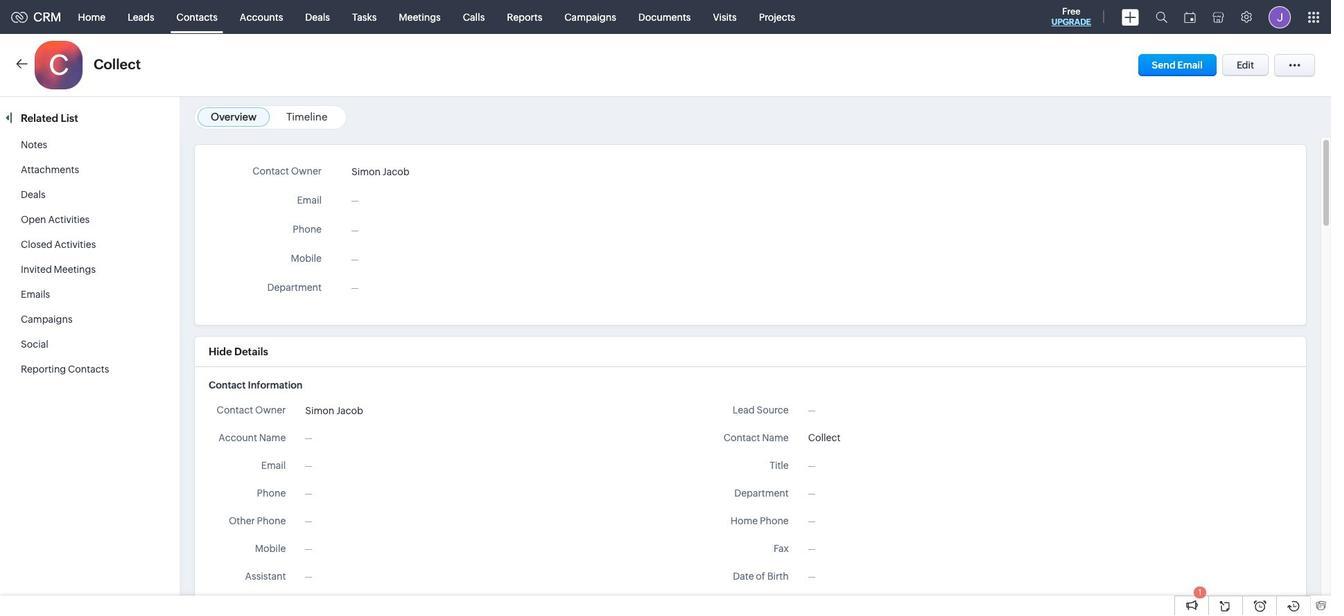 Task type: describe. For each thing, give the bounding box(es) containing it.
calendar image
[[1184, 11, 1196, 23]]

create menu element
[[1114, 0, 1148, 34]]

create menu image
[[1122, 9, 1139, 25]]

profile image
[[1269, 6, 1291, 28]]



Task type: vqa. For each thing, say whether or not it's contained in the screenshot.
button
no



Task type: locate. For each thing, give the bounding box(es) containing it.
profile element
[[1261, 0, 1299, 34]]

search element
[[1148, 0, 1176, 34]]

search image
[[1156, 11, 1168, 23]]

logo image
[[11, 11, 28, 23]]



